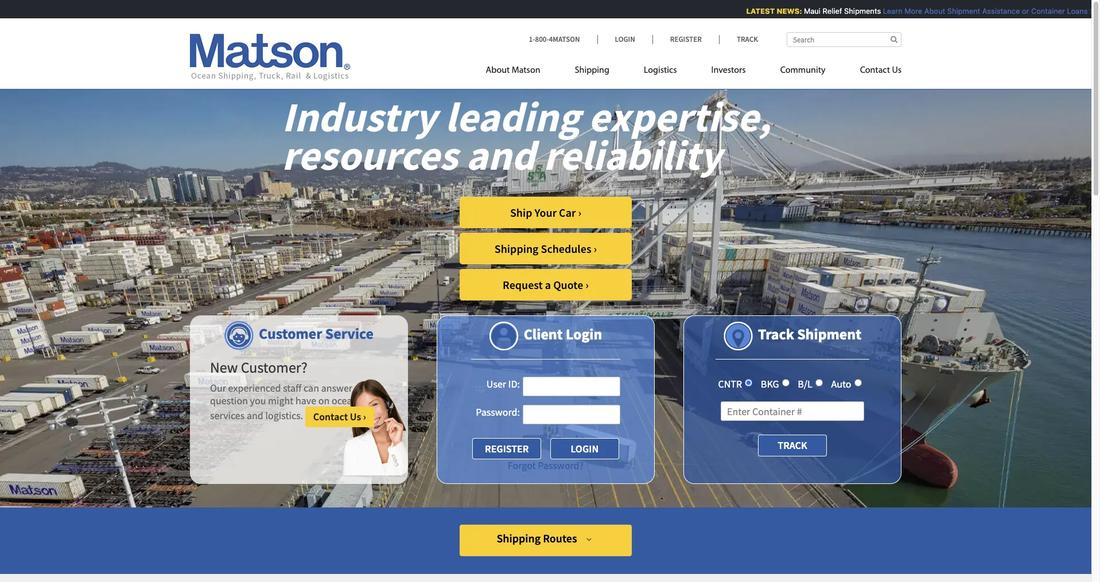 Task type: vqa. For each thing, say whether or not it's contained in the screenshot.
Contact Us Us
yes



Task type: describe. For each thing, give the bounding box(es) containing it.
Password: password field
[[523, 405, 620, 425]]

shipping schedules ›
[[495, 242, 597, 256]]

quote
[[553, 278, 583, 292]]

CNTR radio
[[745, 379, 752, 387]]

might
[[268, 394, 293, 407]]

contact us link
[[843, 60, 901, 84]]

login link
[[597, 34, 652, 44]]

forgot
[[508, 459, 536, 472]]

staff
[[283, 382, 302, 395]]

Search search field
[[787, 32, 901, 47]]

community
[[780, 66, 826, 75]]

Auto radio
[[854, 379, 862, 387]]

1-800-4matson link
[[529, 34, 597, 44]]

investors link
[[694, 60, 763, 84]]

800-
[[535, 34, 549, 44]]

contact for contact us
[[860, 66, 890, 75]]

loans
[[1060, 6, 1081, 15]]

about inside top menu navigation
[[486, 66, 510, 75]]

a
[[545, 278, 551, 292]]

us for contact us
[[892, 66, 901, 75]]

any
[[354, 382, 370, 395]]

shipments
[[837, 6, 874, 15]]

question
[[210, 394, 248, 407]]

investors
[[711, 66, 746, 75]]

can
[[304, 382, 319, 395]]

shipping schedules › link
[[460, 233, 632, 265]]

community link
[[763, 60, 843, 84]]

latest
[[740, 6, 768, 15]]

logistics link
[[627, 60, 694, 84]]

track button
[[758, 435, 827, 457]]

customer service
[[259, 324, 374, 343]]

latest news: maui relief shipments learn more about shipment assistance or container loans >
[[740, 6, 1088, 15]]

contact us › link
[[305, 407, 374, 427]]

1-800-4matson
[[529, 34, 580, 44]]

request a quote › link
[[460, 269, 632, 301]]

search image
[[891, 36, 897, 43]]

1 horizontal spatial about
[[918, 6, 939, 15]]

us for contact us ›
[[350, 410, 361, 424]]

reliability
[[543, 129, 721, 181]]

logistics.
[[265, 409, 303, 423]]

have
[[296, 394, 316, 407]]

› right car
[[578, 205, 581, 220]]

logistics
[[644, 66, 677, 75]]

leading
[[445, 91, 580, 143]]

our experienced staff can answer any question you might have on ocean services and logistics.
[[210, 382, 370, 423]]

customer
[[259, 324, 322, 343]]

forgot password?
[[508, 459, 584, 472]]

learn
[[876, 6, 896, 15]]

password?
[[538, 459, 584, 472]]

contact us
[[860, 66, 901, 75]]

cntr
[[718, 377, 742, 391]]

customer?
[[241, 358, 307, 377]]

id:
[[508, 377, 520, 391]]

maui
[[797, 6, 814, 15]]

industry
[[282, 91, 437, 143]]

4matson
[[549, 34, 580, 44]]

request
[[503, 278, 543, 292]]

› inside 'link'
[[594, 242, 597, 256]]

forgot password? link
[[508, 459, 584, 472]]

ship your car ›
[[510, 205, 581, 220]]

new
[[210, 358, 238, 377]]

blue matson logo with ocean, shipping, truck, rail and logistics written beneath it. image
[[190, 34, 351, 81]]

0 horizontal spatial shipment
[[797, 325, 861, 344]]

experienced
[[228, 382, 281, 395]]

client login
[[524, 325, 602, 344]]

password:
[[476, 406, 520, 419]]

industry leading expertise, resources and reliability
[[282, 91, 771, 181]]

relief
[[816, 6, 835, 15]]

schedules
[[541, 242, 591, 256]]

contact for contact us ›
[[313, 410, 348, 424]]

User ID: text field
[[523, 377, 620, 397]]

Enter Container # text field
[[721, 402, 864, 421]]

› right quote
[[585, 278, 589, 292]]

0 horizontal spatial login
[[566, 325, 602, 344]]

ocean
[[332, 394, 358, 407]]

shipping routes
[[497, 531, 577, 546]]

shipping for shipping routes
[[497, 531, 541, 546]]

shipping for shipping schedules ›
[[495, 242, 539, 256]]

answer
[[321, 382, 352, 395]]



Task type: locate. For each thing, give the bounding box(es) containing it.
0 horizontal spatial about
[[486, 66, 510, 75]]

0 vertical spatial login
[[615, 34, 635, 44]]

None button
[[550, 438, 619, 460]]

news:
[[770, 6, 795, 15]]

shipping inside 'link'
[[495, 242, 539, 256]]

B/L radio
[[815, 379, 823, 387]]

request a quote ›
[[503, 278, 589, 292]]

car
[[559, 205, 576, 220]]

1 vertical spatial shipment
[[797, 325, 861, 344]]

1 horizontal spatial register
[[670, 34, 702, 44]]

› right schedules
[[594, 242, 597, 256]]

›
[[578, 205, 581, 220], [594, 242, 597, 256], [585, 278, 589, 292], [363, 410, 366, 424]]

about matson
[[486, 66, 540, 75]]

1 horizontal spatial login
[[615, 34, 635, 44]]

top menu navigation
[[486, 60, 901, 84]]

contact
[[860, 66, 890, 75], [313, 410, 348, 424]]

shipment up b/l radio
[[797, 325, 861, 344]]

login up shipping link
[[615, 34, 635, 44]]

1 vertical spatial shipping
[[495, 242, 539, 256]]

our
[[210, 382, 226, 395]]

login
[[615, 34, 635, 44], [566, 325, 602, 344]]

shipping inside top menu navigation
[[575, 66, 609, 75]]

register link up top menu navigation at top
[[652, 34, 719, 44]]

1 vertical spatial login
[[566, 325, 602, 344]]

track down the 'enter container #' text box
[[778, 439, 807, 452]]

ship
[[510, 205, 532, 220]]

main content
[[0, 574, 1091, 582]]

1 horizontal spatial shipment
[[941, 6, 974, 15]]

image of smiling customer service agent ready to help. image
[[343, 379, 408, 476]]

resources
[[282, 129, 458, 181]]

0 vertical spatial register link
[[652, 34, 719, 44]]

None search field
[[787, 32, 901, 47]]

0 vertical spatial contact
[[860, 66, 890, 75]]

shipment
[[941, 6, 974, 15], [797, 325, 861, 344]]

routes
[[543, 531, 577, 546]]

0 horizontal spatial us
[[350, 410, 361, 424]]

us down ocean
[[350, 410, 361, 424]]

1 vertical spatial us
[[350, 410, 361, 424]]

track for the track button
[[778, 439, 807, 452]]

matson
[[512, 66, 540, 75]]

user
[[487, 377, 506, 391]]

track for track shipment
[[758, 325, 794, 344]]

or
[[1015, 6, 1022, 15]]

auto
[[831, 377, 851, 391]]

0 vertical spatial shipping
[[575, 66, 609, 75]]

learn more about shipment assistance or container loans > link
[[876, 6, 1088, 15]]

contact down on
[[313, 410, 348, 424]]

shipping down ship
[[495, 242, 539, 256]]

register for the top 'register' link
[[670, 34, 702, 44]]

new customer?
[[210, 358, 307, 377]]

shipping link
[[558, 60, 627, 84]]

you
[[250, 394, 266, 407]]

track for track link
[[737, 34, 758, 44]]

register up forgot
[[485, 442, 529, 456]]

about right more
[[918, 6, 939, 15]]

track
[[737, 34, 758, 44], [758, 325, 794, 344], [778, 439, 807, 452]]

0 horizontal spatial register link
[[472, 438, 541, 460]]

1-
[[529, 34, 535, 44]]

container
[[1024, 6, 1058, 15]]

us down search icon in the top right of the page
[[892, 66, 901, 75]]

track inside button
[[778, 439, 807, 452]]

1 vertical spatial track
[[758, 325, 794, 344]]

track up the bkg radio
[[758, 325, 794, 344]]

expertise,
[[588, 91, 771, 143]]

track link
[[719, 34, 758, 44]]

bkg
[[761, 377, 779, 391]]

and
[[466, 129, 535, 181]]

contact down search search box
[[860, 66, 890, 75]]

user id:
[[487, 377, 520, 391]]

› down any
[[363, 410, 366, 424]]

shipping down 4matson
[[575, 66, 609, 75]]

shipping
[[575, 66, 609, 75], [495, 242, 539, 256], [497, 531, 541, 546]]

contact inside top menu navigation
[[860, 66, 890, 75]]

more
[[898, 6, 916, 15]]

>
[[1083, 6, 1088, 15]]

register up top menu navigation at top
[[670, 34, 702, 44]]

your
[[535, 205, 557, 220]]

0 horizontal spatial register
[[485, 442, 529, 456]]

b/l
[[798, 377, 812, 391]]

assistance
[[976, 6, 1013, 15]]

register inside 'register' link
[[485, 442, 529, 456]]

0 vertical spatial register
[[670, 34, 702, 44]]

services and
[[210, 409, 263, 423]]

1 vertical spatial contact
[[313, 410, 348, 424]]

service
[[325, 324, 374, 343]]

about
[[918, 6, 939, 15], [486, 66, 510, 75]]

shipping for shipping
[[575, 66, 609, 75]]

about left matson
[[486, 66, 510, 75]]

0 vertical spatial about
[[918, 6, 939, 15]]

us
[[892, 66, 901, 75], [350, 410, 361, 424]]

shipping routes link
[[460, 525, 632, 557]]

login right the client
[[566, 325, 602, 344]]

register for left 'register' link
[[485, 442, 529, 456]]

shipment left assistance on the top of page
[[941, 6, 974, 15]]

1 horizontal spatial us
[[892, 66, 901, 75]]

0 vertical spatial track
[[737, 34, 758, 44]]

contact us ›
[[313, 410, 366, 424]]

1 vertical spatial register link
[[472, 438, 541, 460]]

0 vertical spatial shipment
[[941, 6, 974, 15]]

on
[[318, 394, 330, 407]]

us inside top menu navigation
[[892, 66, 901, 75]]

register link
[[652, 34, 719, 44], [472, 438, 541, 460]]

0 vertical spatial us
[[892, 66, 901, 75]]

1 vertical spatial register
[[485, 442, 529, 456]]

BKG radio
[[782, 379, 789, 387]]

client
[[524, 325, 563, 344]]

shipping left "routes"
[[497, 531, 541, 546]]

1 horizontal spatial contact
[[860, 66, 890, 75]]

1 vertical spatial about
[[486, 66, 510, 75]]

track down latest
[[737, 34, 758, 44]]

about matson link
[[486, 60, 558, 84]]

track shipment
[[758, 325, 861, 344]]

0 horizontal spatial contact
[[313, 410, 348, 424]]

register link down the password:
[[472, 438, 541, 460]]

register
[[670, 34, 702, 44], [485, 442, 529, 456]]

1 horizontal spatial register link
[[652, 34, 719, 44]]

2 vertical spatial track
[[778, 439, 807, 452]]

2 vertical spatial shipping
[[497, 531, 541, 546]]

ship your car › link
[[460, 197, 632, 228]]



